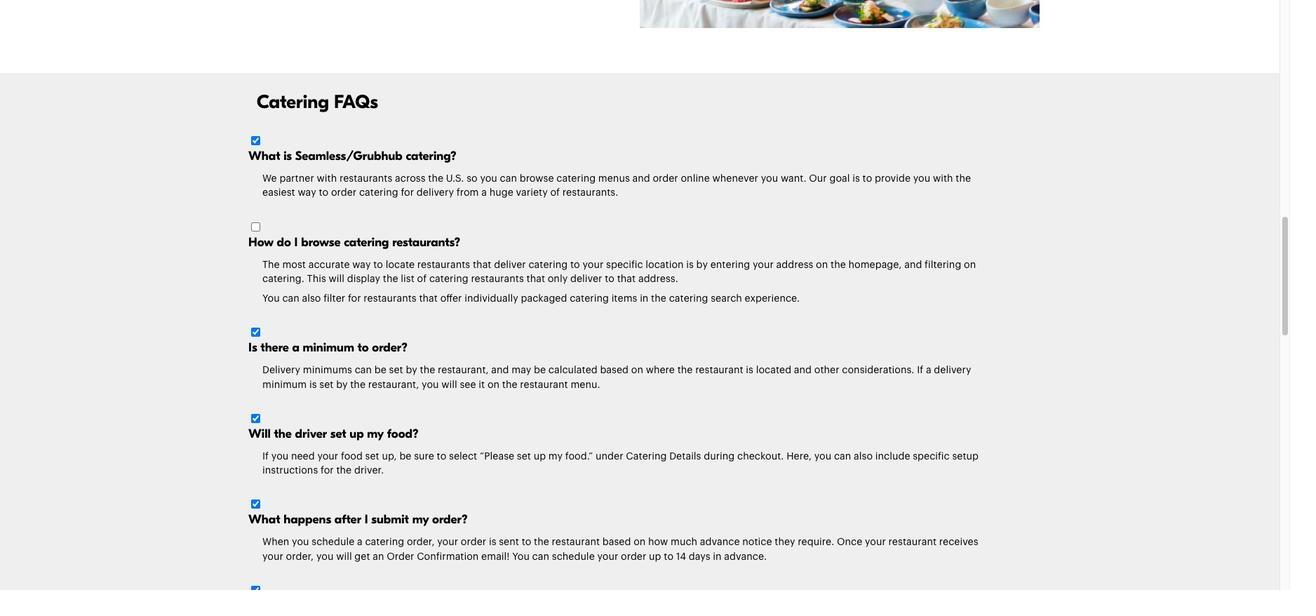 Task type: locate. For each thing, give the bounding box(es) containing it.
email!
[[482, 552, 510, 562]]

catering up display
[[344, 235, 389, 250]]

restaurants
[[340, 174, 393, 184], [418, 260, 471, 270], [471, 274, 524, 284], [364, 294, 417, 304]]

0 vertical spatial schedule
[[312, 538, 355, 548]]

a inside we partner with restaurants across the u.s. so you can browse catering menus and order online whenever you want. our goal is to provide you with the easiest way to order catering for delivery from a huge variety of restaurants.
[[482, 188, 487, 198]]

specific
[[607, 260, 643, 270], [913, 452, 950, 462]]

on right filtering
[[965, 260, 977, 270]]

0 vertical spatial for
[[401, 188, 414, 198]]

0 vertical spatial in
[[640, 294, 649, 304]]

1 horizontal spatial with
[[934, 174, 954, 184]]

and inside we partner with restaurants across the u.s. so you can browse catering menus and order online whenever you want. our goal is to provide you with the easiest way to order catering for delivery from a huge variety of restaurants.
[[633, 174, 651, 184]]

1 vertical spatial order?
[[432, 513, 468, 527]]

packaged
[[521, 294, 568, 304]]

0 vertical spatial up
[[350, 427, 364, 442]]

located
[[757, 366, 792, 376]]

can inside delivery minimums can be set by the restaurant, and may be calculated based on where the restaurant is located and other considerations. if a delivery minimum is set by the restaurant, you will see it on the restaurant menu.
[[355, 366, 372, 376]]

up
[[350, 427, 364, 442], [534, 452, 546, 462], [649, 552, 662, 562]]

food."
[[566, 452, 593, 462]]

you inside when you schedule a catering order, your order is sent to the restaurant based on how much advance notice they require. once your restaurant receives your order, you will get an order confirmation email! you can schedule your order up to 14 days in advance.
[[513, 552, 530, 562]]

with
[[317, 174, 337, 184], [934, 174, 954, 184]]

is right location
[[687, 260, 694, 270]]

specific left setup
[[913, 452, 950, 462]]

you left see
[[422, 380, 439, 390]]

set down minimums
[[320, 380, 334, 390]]

be
[[375, 366, 387, 376], [534, 366, 546, 376], [400, 452, 412, 462]]

1 vertical spatial will
[[442, 380, 458, 390]]

1 vertical spatial up
[[534, 452, 546, 462]]

1 horizontal spatial you
[[513, 552, 530, 562]]

of right list
[[417, 274, 427, 284]]

in inside when you schedule a catering order, your order is sent to the restaurant based on how much advance notice they require. once your restaurant receives your order, you will get an order confirmation email! you can schedule your order up to 14 days in advance.
[[713, 552, 722, 562]]

by down minimums
[[336, 380, 348, 390]]

of inside the most accurate way to locate restaurants that deliver catering to your specific location is by entering your address on the homepage, and filtering on catering. this will display the list of catering restaurants that only deliver to that address.
[[417, 274, 427, 284]]

0 horizontal spatial browse
[[301, 235, 341, 250]]

i right after
[[365, 513, 368, 527]]

accurate
[[309, 260, 350, 270]]

from
[[457, 188, 479, 198]]

restaurants down list
[[364, 294, 417, 304]]

0 vertical spatial order,
[[407, 538, 435, 548]]

do
[[277, 235, 291, 250]]

will inside the most accurate way to locate restaurants that deliver catering to your specific location is by entering your address on the homepage, and filtering on catering. this will display the list of catering restaurants that only deliver to that address.
[[329, 274, 345, 284]]

0 horizontal spatial specific
[[607, 260, 643, 270]]

0 vertical spatial also
[[302, 294, 321, 304]]

0 horizontal spatial order?
[[372, 341, 408, 356]]

1 horizontal spatial catering
[[626, 452, 667, 462]]

can up "huge"
[[500, 174, 517, 184]]

my
[[367, 427, 384, 442], [549, 452, 563, 462], [413, 513, 429, 527]]

0 horizontal spatial way
[[298, 188, 316, 198]]

the
[[428, 174, 444, 184], [956, 174, 972, 184], [831, 260, 846, 270], [383, 274, 398, 284], [652, 294, 667, 304], [420, 366, 435, 376], [678, 366, 693, 376], [350, 380, 366, 390], [502, 380, 518, 390], [274, 427, 292, 442], [337, 466, 352, 476], [534, 538, 550, 548]]

your inside if you need your food set up, be sure to select "please set up my food." under catering details during checkout. here, you can also include specific setup instructions for the driver.
[[318, 452, 339, 462]]

during
[[704, 452, 735, 462]]

driver.
[[354, 466, 384, 476]]

2 vertical spatial will
[[336, 552, 352, 562]]

1 vertical spatial order,
[[286, 552, 314, 562]]

delivery inside we partner with restaurants across the u.s. so you can browse catering menus and order online whenever you want. our goal is to provide you with the easiest way to order catering for delivery from a huge variety of restaurants.
[[417, 188, 454, 198]]

restaurant down may
[[520, 380, 568, 390]]

based inside delivery minimums can be set by the restaurant, and may be calculated based on where the restaurant is located and other considerations. if a delivery minimum is set by the restaurant, you will see it on the restaurant menu.
[[601, 366, 629, 376]]

1 horizontal spatial also
[[854, 452, 873, 462]]

0 horizontal spatial up
[[350, 427, 364, 442]]

specific up items
[[607, 260, 643, 270]]

and left filtering
[[905, 260, 923, 270]]

1 horizontal spatial if
[[918, 366, 924, 376]]

can inside if you need your food set up, be sure to select "please set up my food." under catering details during checkout. here, you can also include specific setup instructions for the driver.
[[835, 452, 852, 462]]

0 vertical spatial based
[[601, 366, 629, 376]]

catering up 'an'
[[365, 538, 405, 548]]

a inside delivery minimums can be set by the restaurant, and may be calculated based on where the restaurant is located and other considerations. if a delivery minimum is set by the restaurant, you will see it on the restaurant menu.
[[927, 366, 932, 376]]

the inside if you need your food set up, be sure to select "please set up my food." under catering details during checkout. here, you can also include specific setup instructions for the driver.
[[337, 466, 352, 476]]

1 vertical spatial way
[[353, 260, 371, 270]]

if right "considerations."
[[918, 366, 924, 376]]

advance.
[[725, 552, 767, 562]]

2 vertical spatial my
[[413, 513, 429, 527]]

to right sure
[[437, 452, 447, 462]]

browse up the variety
[[520, 174, 554, 184]]

will inside delivery minimums can be set by the restaurant, and may be calculated based on where the restaurant is located and other considerations. if a delivery minimum is set by the restaurant, you will see it on the restaurant menu.
[[442, 380, 458, 390]]

1 horizontal spatial schedule
[[552, 552, 595, 562]]

0 horizontal spatial you
[[263, 294, 280, 304]]

include
[[876, 452, 911, 462]]

1 what from the top
[[249, 149, 281, 164]]

0 horizontal spatial order,
[[286, 552, 314, 562]]

0 horizontal spatial deliver
[[494, 260, 526, 270]]

0 horizontal spatial with
[[317, 174, 337, 184]]

1 horizontal spatial browse
[[520, 174, 554, 184]]

0 horizontal spatial i
[[295, 235, 298, 250]]

0 vertical spatial specific
[[607, 260, 643, 270]]

will the driver set up my food?
[[249, 427, 419, 442]]

0 horizontal spatial of
[[417, 274, 427, 284]]

is left located
[[746, 366, 754, 376]]

2 vertical spatial up
[[649, 552, 662, 562]]

0 vertical spatial will
[[329, 274, 345, 284]]

my up 'up,'
[[367, 427, 384, 442]]

considerations.
[[843, 366, 915, 376]]

you inside delivery minimums can be set by the restaurant, and may be calculated based on where the restaurant is located and other considerations. if a delivery minimum is set by the restaurant, you will see it on the restaurant menu.
[[422, 380, 439, 390]]

restaurant, up food?
[[368, 380, 419, 390]]

catering left items
[[570, 294, 609, 304]]

1 vertical spatial by
[[406, 366, 418, 376]]

also
[[302, 294, 321, 304], [854, 452, 873, 462]]

0 vertical spatial browse
[[520, 174, 554, 184]]

to up items
[[605, 274, 615, 284]]

up up food on the left
[[350, 427, 364, 442]]

0 vertical spatial of
[[551, 188, 560, 198]]

my right submit
[[413, 513, 429, 527]]

a inside when you schedule a catering order, your order is sent to the restaurant based on how much advance notice they require. once your restaurant receives your order, you will get an order confirmation email! you can schedule your order up to 14 days in advance.
[[357, 538, 363, 548]]

other
[[815, 366, 840, 376]]

catering inside if you need your food set up, be sure to select "please set up my food." under catering details during checkout. here, you can also include specific setup instructions for the driver.
[[626, 452, 667, 462]]

0 vertical spatial deliver
[[494, 260, 526, 270]]

way up display
[[353, 260, 371, 270]]

much
[[671, 538, 698, 548]]

delivery
[[417, 188, 454, 198], [935, 366, 972, 376]]

way
[[298, 188, 316, 198], [353, 260, 371, 270]]

way inside we partner with restaurants across the u.s. so you can browse catering menus and order online whenever you want. our goal is to provide you with the easiest way to order catering for delivery from a huge variety of restaurants.
[[298, 188, 316, 198]]

in
[[640, 294, 649, 304], [713, 552, 722, 562]]

restaurants down what is seamless/grubhub catering?
[[340, 174, 393, 184]]

my inside if you need your food set up, be sure to select "please set up my food." under catering details during checkout. here, you can also include specific setup instructions for the driver.
[[549, 452, 563, 462]]

easiest
[[263, 188, 295, 198]]

a right "considerations."
[[927, 366, 932, 376]]

order
[[653, 174, 679, 184], [331, 188, 357, 198], [461, 538, 487, 548], [621, 552, 647, 562]]

1 horizontal spatial in
[[713, 552, 722, 562]]

1 horizontal spatial order?
[[432, 513, 468, 527]]

food
[[341, 452, 363, 462]]

0 vertical spatial restaurant,
[[438, 366, 489, 376]]

can right here,
[[835, 452, 852, 462]]

on left how
[[634, 538, 646, 548]]

to left 14
[[664, 552, 674, 562]]

by inside the most accurate way to locate restaurants that deliver catering to your specific location is by entering your address on the homepage, and filtering on catering. this will display the list of catering restaurants that only deliver to that address.
[[697, 260, 708, 270]]

catering up "restaurants."
[[557, 174, 596, 184]]

be right minimums
[[375, 366, 387, 376]]

deliver
[[494, 260, 526, 270], [571, 274, 603, 284]]

restaurants.
[[563, 188, 619, 198]]

1 vertical spatial specific
[[913, 452, 950, 462]]

0 vertical spatial you
[[263, 294, 280, 304]]

1 vertical spatial minimum
[[263, 380, 307, 390]]

order, up order
[[407, 538, 435, 548]]

with right partner
[[317, 174, 337, 184]]

to down display
[[358, 341, 369, 356]]

for down the "across"
[[401, 188, 414, 198]]

set
[[389, 366, 403, 376], [320, 380, 334, 390], [331, 427, 347, 442], [365, 452, 380, 462], [517, 452, 531, 462]]

browse
[[520, 174, 554, 184], [301, 235, 341, 250]]

days
[[689, 552, 711, 562]]

1 horizontal spatial up
[[534, 452, 546, 462]]

can inside when you schedule a catering order, your order is sent to the restaurant based on how much advance notice they require. once your restaurant receives your order, you will get an order confirmation email! you can schedule your order up to 14 days in advance.
[[533, 552, 550, 562]]

0 vertical spatial my
[[367, 427, 384, 442]]

0 vertical spatial catering
[[257, 91, 329, 113]]

1 horizontal spatial be
[[400, 452, 412, 462]]

catering?
[[406, 149, 457, 164]]

2 horizontal spatial my
[[549, 452, 563, 462]]

deliver right the only
[[571, 274, 603, 284]]

you
[[263, 294, 280, 304], [513, 552, 530, 562]]

most
[[282, 260, 306, 270]]

what up when
[[249, 513, 281, 527]]

None checkbox
[[251, 136, 260, 146], [251, 414, 260, 423], [251, 586, 260, 590], [251, 136, 260, 146], [251, 414, 260, 423], [251, 586, 260, 590]]

0 horizontal spatial for
[[321, 466, 334, 476]]

0 horizontal spatial in
[[640, 294, 649, 304]]

on inside when you schedule a catering order, your order is sent to the restaurant based on how much advance notice they require. once your restaurant receives your order, you will get an order confirmation email! you can schedule your order up to 14 days in advance.
[[634, 538, 646, 548]]

specific inside if you need your food set up, be sure to select "please set up my food." under catering details during checkout. here, you can also include specific setup instructions for the driver.
[[913, 452, 950, 462]]

be right may
[[534, 366, 546, 376]]

you down sent
[[513, 552, 530, 562]]

0 vertical spatial what
[[249, 149, 281, 164]]

if you need your food set up, be sure to select "please set up my food." under catering details during checkout. here, you can also include specific setup instructions for the driver.
[[263, 452, 979, 476]]

2 horizontal spatial be
[[534, 366, 546, 376]]

based left how
[[603, 538, 631, 548]]

and right menus
[[633, 174, 651, 184]]

restaurant, up see
[[438, 366, 489, 376]]

will left see
[[442, 380, 458, 390]]

minimum up minimums
[[303, 341, 354, 356]]

0 horizontal spatial if
[[263, 452, 269, 462]]

you right here,
[[815, 452, 832, 462]]

set up food on the left
[[331, 427, 347, 442]]

1 horizontal spatial specific
[[913, 452, 950, 462]]

1 vertical spatial restaurant,
[[368, 380, 419, 390]]

a right the from
[[482, 188, 487, 198]]

is inside the most accurate way to locate restaurants that deliver catering to your specific location is by entering your address on the homepage, and filtering on catering. this will display the list of catering restaurants that only deliver to that address.
[[687, 260, 694, 270]]

you right so
[[480, 174, 498, 184]]

will down accurate
[[329, 274, 345, 284]]

menus
[[599, 174, 630, 184]]

0 vertical spatial i
[[295, 235, 298, 250]]

0 vertical spatial way
[[298, 188, 316, 198]]

for right instructions
[[321, 466, 334, 476]]

1 vertical spatial catering
[[626, 452, 667, 462]]

1 horizontal spatial way
[[353, 260, 371, 270]]

is inside we partner with restaurants across the u.s. so you can browse catering menus and order online whenever you want. our goal is to provide you with the easiest way to order catering for delivery from a huge variety of restaurants.
[[853, 174, 861, 184]]

delivery minimums can be set by the restaurant, and may be calculated based on where the restaurant is located and other considerations. if a delivery minimum is set by the restaurant, you will see it on the restaurant menu.
[[263, 366, 972, 390]]

when
[[263, 538, 289, 548]]

to inside if you need your food set up, be sure to select "please set up my food." under catering details during checkout. here, you can also include specific setup instructions for the driver.
[[437, 452, 447, 462]]

and
[[633, 174, 651, 184], [905, 260, 923, 270], [492, 366, 509, 376], [795, 366, 812, 376]]

1 horizontal spatial my
[[413, 513, 429, 527]]

will inside when you schedule a catering order, your order is sent to the restaurant based on how much advance notice they require. once your restaurant receives your order, you will get an order confirmation email! you can schedule your order up to 14 days in advance.
[[336, 552, 352, 562]]

0 horizontal spatial restaurant,
[[368, 380, 419, 390]]

2 horizontal spatial up
[[649, 552, 662, 562]]

1 vertical spatial if
[[263, 452, 269, 462]]

browse up accurate
[[301, 235, 341, 250]]

order up email!
[[461, 538, 487, 548]]

order left 14
[[621, 552, 647, 562]]

the
[[263, 260, 280, 270]]

locate
[[386, 260, 415, 270]]

in down advance
[[713, 552, 722, 562]]

browse inside we partner with restaurants across the u.s. so you can browse catering menus and order online whenever you want. our goal is to provide you with the easiest way to order catering for delivery from a huge variety of restaurants.
[[520, 174, 554, 184]]

sure
[[414, 452, 434, 462]]

2 horizontal spatial by
[[697, 260, 708, 270]]

1 vertical spatial of
[[417, 274, 427, 284]]

in right items
[[640, 294, 649, 304]]

0 vertical spatial minimum
[[303, 341, 354, 356]]

across
[[395, 174, 426, 184]]

you right "provide"
[[914, 174, 931, 184]]

1 vertical spatial i
[[365, 513, 368, 527]]

a up get
[[357, 538, 363, 548]]

be right 'up,'
[[400, 452, 412, 462]]

can down catering.
[[282, 294, 300, 304]]

if down will
[[263, 452, 269, 462]]

0 horizontal spatial by
[[336, 380, 348, 390]]

delivery inside delivery minimums can be set by the restaurant, and may be calculated based on where the restaurant is located and other considerations. if a delivery minimum is set by the restaurant, you will see it on the restaurant menu.
[[935, 366, 972, 376]]

my left food."
[[549, 452, 563, 462]]

1 vertical spatial delivery
[[935, 366, 972, 376]]

1 horizontal spatial deliver
[[571, 274, 603, 284]]

order, down when
[[286, 552, 314, 562]]

1 horizontal spatial of
[[551, 188, 560, 198]]

minimum down delivery
[[263, 380, 307, 390]]

you left want.
[[761, 174, 779, 184]]

1 vertical spatial also
[[854, 452, 873, 462]]

1 horizontal spatial for
[[348, 294, 361, 304]]

up inside when you schedule a catering order, your order is sent to the restaurant based on how much advance notice they require. once your restaurant receives your order, you will get an order confirmation email! you can schedule your order up to 14 days in advance.
[[649, 552, 662, 562]]

advance
[[700, 538, 740, 548]]

i
[[295, 235, 298, 250], [365, 513, 368, 527]]

0 horizontal spatial schedule
[[312, 538, 355, 548]]

0 vertical spatial delivery
[[417, 188, 454, 198]]

confirmation
[[417, 552, 479, 562]]

up down how
[[649, 552, 662, 562]]

0 horizontal spatial delivery
[[417, 188, 454, 198]]

menu.
[[571, 380, 601, 390]]

1 vertical spatial you
[[513, 552, 530, 562]]

2 what from the top
[[249, 513, 281, 527]]

0 horizontal spatial my
[[367, 427, 384, 442]]

we partner with restaurants across the u.s. so you can browse catering menus and order online whenever you want. our goal is to provide you with the easiest way to order catering for delivery from a huge variety of restaurants.
[[263, 174, 972, 198]]

None checkbox
[[251, 222, 260, 231], [251, 328, 260, 337], [251, 500, 260, 509], [251, 222, 260, 231], [251, 328, 260, 337], [251, 500, 260, 509]]

filtering
[[925, 260, 962, 270]]

you down catering.
[[263, 294, 280, 304]]

the most accurate way to locate restaurants that deliver catering to your specific location is by entering your address on the homepage, and filtering on catering. this will display the list of catering restaurants that only deliver to that address.
[[263, 260, 977, 284]]

our
[[810, 174, 827, 184]]

1 vertical spatial based
[[603, 538, 631, 548]]

my for order?
[[413, 513, 429, 527]]

that up you can also filter for restaurants that offer individually packaged catering items in the catering search experience.
[[527, 274, 545, 284]]

to
[[863, 174, 873, 184], [319, 188, 329, 198], [374, 260, 383, 270], [571, 260, 580, 270], [605, 274, 615, 284], [358, 341, 369, 356], [437, 452, 447, 462], [522, 538, 532, 548], [664, 552, 674, 562]]

restaurants inside we partner with restaurants across the u.s. so you can browse catering menus and order online whenever you want. our goal is to provide you with the easiest way to order catering for delivery from a huge variety of restaurants.
[[340, 174, 393, 184]]

you
[[480, 174, 498, 184], [761, 174, 779, 184], [914, 174, 931, 184], [422, 380, 439, 390], [272, 452, 289, 462], [815, 452, 832, 462], [292, 538, 309, 548], [317, 552, 334, 562]]

1 vertical spatial what
[[249, 513, 281, 527]]

what
[[249, 149, 281, 164], [249, 513, 281, 527]]

1 horizontal spatial delivery
[[935, 366, 972, 376]]

based up menu.
[[601, 366, 629, 376]]

minimum
[[303, 341, 354, 356], [263, 380, 307, 390]]

is down minimums
[[310, 380, 317, 390]]

0 vertical spatial if
[[918, 366, 924, 376]]

can right minimums
[[355, 366, 372, 376]]

1 vertical spatial in
[[713, 552, 722, 562]]

is right goal
[[853, 174, 861, 184]]

seamless/grubhub
[[295, 149, 403, 164]]

of right the variety
[[551, 188, 560, 198]]

also down this
[[302, 294, 321, 304]]

by up food?
[[406, 366, 418, 376]]

when you schedule a catering order, your order is sent to the restaurant based on how much advance notice they require. once your restaurant receives your order, you will get an order confirmation email! you can schedule your order up to 14 days in advance.
[[263, 538, 979, 562]]

want.
[[781, 174, 807, 184]]

catering
[[557, 174, 596, 184], [359, 188, 399, 198], [344, 235, 389, 250], [529, 260, 568, 270], [430, 274, 469, 284], [570, 294, 609, 304], [669, 294, 709, 304], [365, 538, 405, 548]]

1 vertical spatial schedule
[[552, 552, 595, 562]]

2 horizontal spatial for
[[401, 188, 414, 198]]

0 vertical spatial by
[[697, 260, 708, 270]]

2 vertical spatial for
[[321, 466, 334, 476]]

by
[[697, 260, 708, 270], [406, 366, 418, 376], [336, 380, 348, 390]]



Task type: describe. For each thing, give the bounding box(es) containing it.
submit
[[372, 513, 409, 527]]

to up display
[[374, 260, 383, 270]]

on left where
[[632, 366, 644, 376]]

to up you can also filter for restaurants that offer individually packaged catering items in the catering search experience.
[[571, 260, 580, 270]]

individually
[[465, 294, 519, 304]]

a right there
[[292, 341, 300, 356]]

notice
[[743, 538, 773, 548]]

that left offer
[[419, 294, 438, 304]]

happens
[[284, 513, 331, 527]]

once
[[837, 538, 863, 548]]

is inside when you schedule a catering order, your order is sent to the restaurant based on how much advance notice they require. once your restaurant receives your order, you will get an order confirmation email! you can schedule your order up to 14 days in advance.
[[489, 538, 497, 548]]

1 vertical spatial for
[[348, 294, 361, 304]]

offer
[[441, 294, 462, 304]]

and left may
[[492, 366, 509, 376]]

filter
[[324, 294, 346, 304]]

an
[[373, 552, 384, 562]]

location
[[646, 260, 684, 270]]

you up instructions
[[272, 452, 289, 462]]

what happens after i submit my order?
[[249, 513, 468, 527]]

catering down address.
[[669, 294, 709, 304]]

on right address
[[817, 260, 829, 270]]

is there a minimum to order?
[[249, 341, 408, 356]]

for inside we partner with restaurants across the u.s. so you can browse catering menus and order online whenever you want. our goal is to provide you with the easiest way to order catering for delivery from a huge variety of restaurants.
[[401, 188, 414, 198]]

catering down the "across"
[[359, 188, 399, 198]]

order down seamless/grubhub
[[331, 188, 357, 198]]

experience.
[[745, 294, 800, 304]]

catering up offer
[[430, 274, 469, 284]]

where
[[646, 366, 675, 376]]

to down seamless/grubhub
[[319, 188, 329, 198]]

they
[[775, 538, 796, 548]]

partner
[[280, 174, 314, 184]]

on right the it
[[488, 380, 500, 390]]

food?
[[387, 427, 419, 442]]

how do i browse catering restaurants?
[[249, 235, 461, 250]]

and left other
[[795, 366, 812, 376]]

way inside the most accurate way to locate restaurants that deliver catering to your specific location is by entering your address on the homepage, and filtering on catering. this will display the list of catering restaurants that only deliver to that address.
[[353, 260, 371, 270]]

get
[[355, 552, 370, 562]]

based inside when you schedule a catering order, your order is sent to the restaurant based on how much advance notice they require. once your restaurant receives your order, you will get an order confirmation email! you can schedule your order up to 14 days in advance.
[[603, 538, 631, 548]]

0 horizontal spatial catering
[[257, 91, 329, 113]]

list
[[401, 274, 415, 284]]

see
[[460, 380, 476, 390]]

whenever
[[713, 174, 759, 184]]

0 horizontal spatial be
[[375, 366, 387, 376]]

1 horizontal spatial i
[[365, 513, 368, 527]]

details
[[670, 452, 702, 462]]

can inside we partner with restaurants across the u.s. so you can browse catering menus and order online whenever you want. our goal is to provide you with the easiest way to order catering for delivery from a huge variety of restaurants.
[[500, 174, 517, 184]]

address
[[777, 260, 814, 270]]

up,
[[382, 452, 397, 462]]

setup
[[953, 452, 979, 462]]

if inside delivery minimums can be set by the restaurant, and may be calculated based on where the restaurant is located and other considerations. if a delivery minimum is set by the restaurant, you will see it on the restaurant menu.
[[918, 366, 924, 376]]

restaurant left located
[[696, 366, 744, 376]]

may
[[512, 366, 532, 376]]

1 vertical spatial deliver
[[571, 274, 603, 284]]

so
[[467, 174, 478, 184]]

need
[[291, 452, 315, 462]]

restaurant right sent
[[552, 538, 600, 548]]

search
[[711, 294, 743, 304]]

that up items
[[618, 274, 636, 284]]

is up partner
[[284, 149, 292, 164]]

checkout.
[[738, 452, 784, 462]]

up inside if you need your food set up, be sure to select "please set up my food." under catering details during checkout. here, you can also include specific setup instructions for the driver.
[[534, 452, 546, 462]]

how
[[249, 235, 274, 250]]

entering
[[711, 260, 751, 270]]

you down happens
[[292, 538, 309, 548]]

to right sent
[[522, 538, 532, 548]]

14
[[677, 552, 687, 562]]

u.s.
[[446, 174, 464, 184]]

specific inside the most accurate way to locate restaurants that deliver catering to your specific location is by entering your address on the homepage, and filtering on catering. this will display the list of catering restaurants that only deliver to that address.
[[607, 260, 643, 270]]

items
[[612, 294, 638, 304]]

restaurant left receives
[[889, 538, 937, 548]]

catering up the only
[[529, 260, 568, 270]]

homepage,
[[849, 260, 902, 270]]

catering inside when you schedule a catering order, your order is sent to the restaurant based on how much advance notice they require. once your restaurant receives your order, you will get an order confirmation email! you can schedule your order up to 14 days in advance.
[[365, 538, 405, 548]]

1 vertical spatial browse
[[301, 235, 341, 250]]

"please
[[480, 452, 515, 462]]

only
[[548, 274, 568, 284]]

we
[[263, 174, 277, 184]]

huge
[[490, 188, 514, 198]]

set right "please on the bottom
[[517, 452, 531, 462]]

minimums
[[303, 366, 352, 376]]

be inside if you need your food set up, be sure to select "please set up my food." under catering details during checkout. here, you can also include specific setup instructions for the driver.
[[400, 452, 412, 462]]

require.
[[798, 538, 835, 548]]

here,
[[787, 452, 812, 462]]

you can also filter for restaurants that offer individually packaged catering items in the catering search experience.
[[263, 294, 800, 304]]

1 with from the left
[[317, 174, 337, 184]]

select
[[449, 452, 478, 462]]

1 horizontal spatial order,
[[407, 538, 435, 548]]

minimum inside delivery minimums can be set by the restaurant, and may be calculated based on where the restaurant is located and other considerations. if a delivery minimum is set by the restaurant, you will see it on the restaurant menu.
[[263, 380, 307, 390]]

goal
[[830, 174, 850, 184]]

driver
[[295, 427, 327, 442]]

online
[[681, 174, 710, 184]]

restaurants?
[[393, 235, 461, 250]]

what for what is seamless/grubhub catering?
[[249, 149, 281, 164]]

to left "provide"
[[863, 174, 873, 184]]

receives
[[940, 538, 979, 548]]

0 vertical spatial order?
[[372, 341, 408, 356]]

2 vertical spatial by
[[336, 380, 348, 390]]

what for what happens after i submit my order?
[[249, 513, 281, 527]]

2 with from the left
[[934, 174, 954, 184]]

0 horizontal spatial also
[[302, 294, 321, 304]]

order left online
[[653, 174, 679, 184]]

you left get
[[317, 552, 334, 562]]

catering faqs
[[257, 91, 378, 113]]

that up individually
[[473, 260, 492, 270]]

for inside if you need your food set up, be sure to select "please set up my food." under catering details during checkout. here, you can also include specific setup instructions for the driver.
[[321, 466, 334, 476]]

is
[[249, 341, 257, 356]]

sent
[[499, 538, 519, 548]]

also inside if you need your food set up, be sure to select "please set up my food." under catering details during checkout. here, you can also include specific setup instructions for the driver.
[[854, 452, 873, 462]]

delivery
[[263, 366, 301, 376]]

and inside the most accurate way to locate restaurants that deliver catering to your specific location is by entering your address on the homepage, and filtering on catering. this will display the list of catering restaurants that only deliver to that address.
[[905, 260, 923, 270]]

1 horizontal spatial by
[[406, 366, 418, 376]]

it
[[479, 380, 485, 390]]

how
[[649, 538, 669, 548]]

the inside when you schedule a catering order, your order is sent to the restaurant based on how much advance notice they require. once your restaurant receives your order, you will get an order confirmation email! you can schedule your order up to 14 days in advance.
[[534, 538, 550, 548]]

1 horizontal spatial restaurant,
[[438, 366, 489, 376]]

set up driver.
[[365, 452, 380, 462]]

faqs
[[334, 91, 378, 113]]

if inside if you need your food set up, be sure to select "please set up my food." under catering details during checkout. here, you can also include specific setup instructions for the driver.
[[263, 452, 269, 462]]

my for food?
[[367, 427, 384, 442]]

after
[[335, 513, 362, 527]]

this
[[307, 274, 326, 284]]

provide
[[875, 174, 911, 184]]

there
[[261, 341, 289, 356]]

restaurants up individually
[[471, 274, 524, 284]]

instructions
[[263, 466, 318, 476]]

address.
[[639, 274, 679, 284]]

order
[[387, 552, 415, 562]]

display
[[347, 274, 381, 284]]

restaurants down restaurants?
[[418, 260, 471, 270]]

catering.
[[263, 274, 305, 284]]

under
[[596, 452, 624, 462]]

of inside we partner with restaurants across the u.s. so you can browse catering menus and order online whenever you want. our goal is to provide you with the easiest way to order catering for delivery from a huge variety of restaurants.
[[551, 188, 560, 198]]

set up food?
[[389, 366, 403, 376]]



Task type: vqa. For each thing, say whether or not it's contained in the screenshot.
'Ensalads' related to Ensalads Vegan option available.
no



